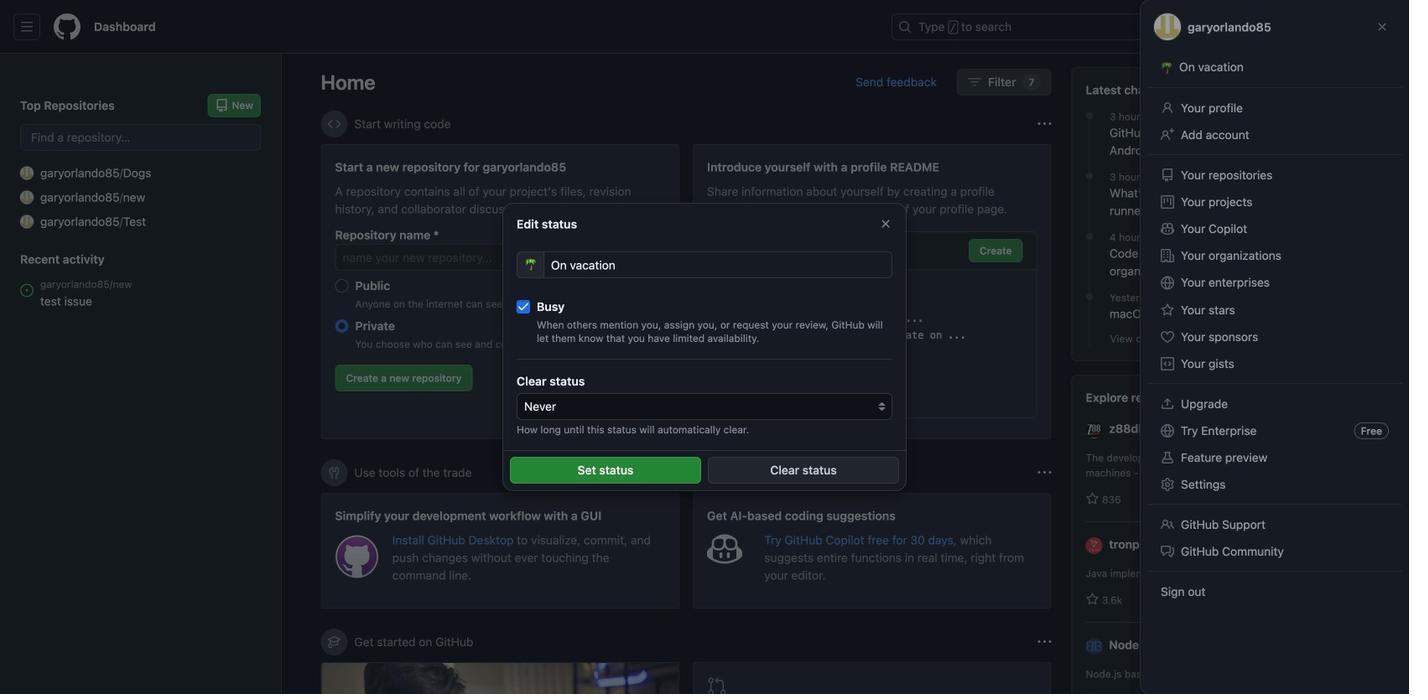 Task type: describe. For each thing, give the bounding box(es) containing it.
triangle down image
[[1238, 20, 1251, 34]]

star image
[[1086, 593, 1100, 607]]

2 dot fill image from the top
[[1083, 230, 1097, 243]]

homepage image
[[54, 13, 81, 40]]

explore element
[[1072, 67, 1371, 695]]

1 dot fill image from the top
[[1083, 109, 1097, 123]]



Task type: vqa. For each thing, say whether or not it's contained in the screenshot.
the left star icon fork icon
no



Task type: locate. For each thing, give the bounding box(es) containing it.
1 vertical spatial dot fill image
[[1083, 230, 1097, 243]]

account element
[[0, 54, 282, 695]]

star image
[[1086, 493, 1100, 506]]

dot fill image
[[1083, 109, 1097, 123], [1083, 230, 1097, 243], [1083, 290, 1097, 304]]

dot fill image
[[1083, 169, 1097, 183]]

0 vertical spatial dot fill image
[[1083, 109, 1097, 123]]

explore repositories navigation
[[1072, 375, 1371, 695]]

3 dot fill image from the top
[[1083, 290, 1097, 304]]

2 vertical spatial dot fill image
[[1083, 290, 1097, 304]]

command palette image
[[1165, 20, 1179, 34]]

plus image
[[1218, 20, 1231, 34]]



